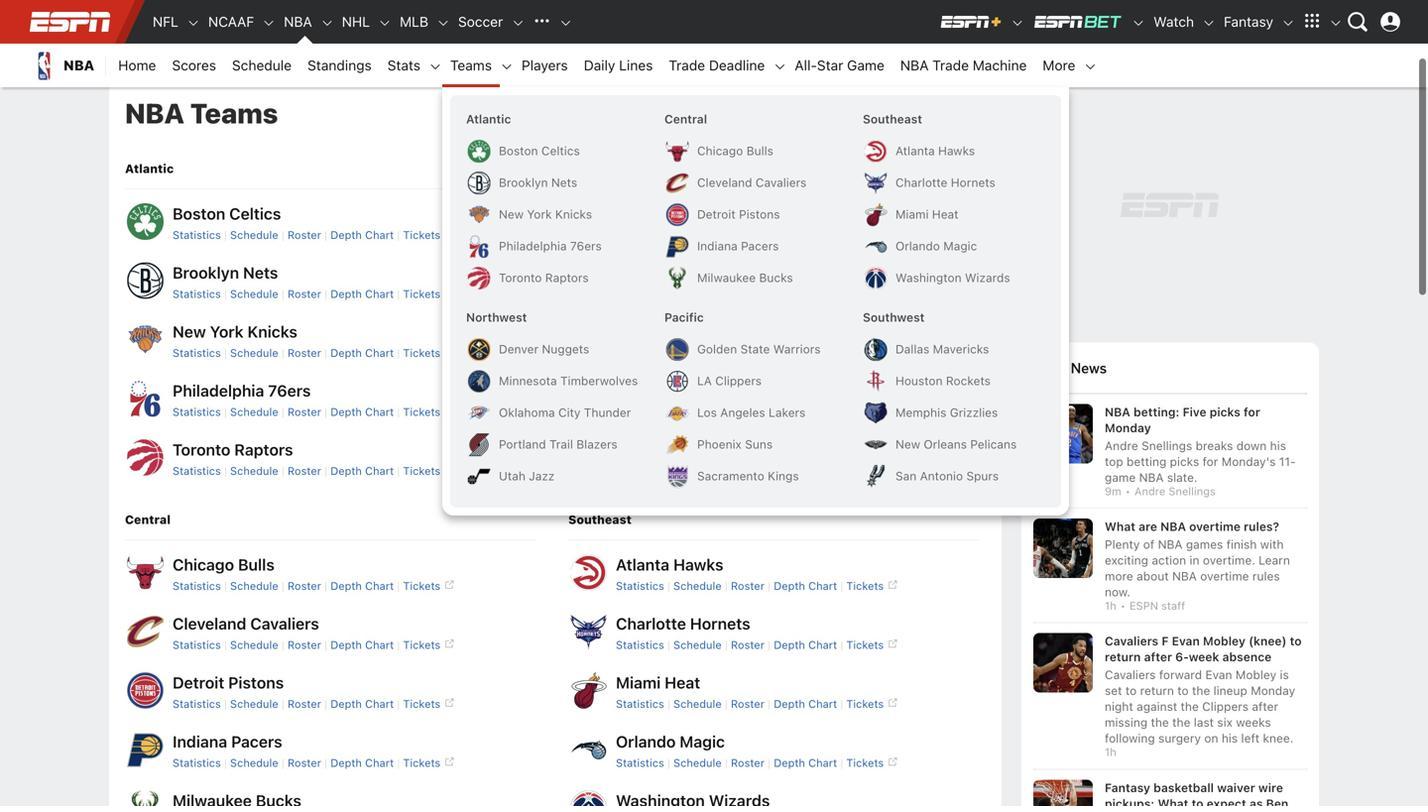 Task type: locate. For each thing, give the bounding box(es) containing it.
for up down
[[1244, 405, 1261, 419]]

0 horizontal spatial pistons
[[228, 674, 284, 692]]

plenty
[[1105, 538, 1140, 552]]

0 vertical spatial york
[[527, 207, 552, 221]]

schedule roster depth chart
[[674, 465, 837, 477]]

cleveland cavaliers inside list
[[173, 615, 319, 634]]

boston celtics down players link
[[499, 144, 580, 158]]

boston celtics link up "golden state warriors" image at the left of the page
[[458, 135, 657, 167]]

1 horizontal spatial brooklyn
[[499, 176, 548, 189]]

depth for brooklyn nets
[[331, 288, 362, 301]]

schedule for boston celtics
[[230, 229, 278, 242]]

monday's
[[1222, 455, 1276, 469]]

schedule link for philadelphia 76ers
[[230, 406, 278, 419]]

0 horizontal spatial detroit pistons link
[[173, 674, 284, 692]]

watch link
[[1146, 0, 1202, 44]]

charlotte hornets right charlotte hornets image at the bottom
[[616, 615, 751, 634]]

portland trail blazers link
[[458, 429, 657, 460]]

statistics schedule roster depth chart for hornets
[[616, 639, 837, 652]]

angeles inside list
[[646, 322, 707, 341]]

tickets for miami heat
[[847, 698, 884, 711]]

philadelphia 76ers image
[[125, 378, 165, 418]]

cavaliers f evan mobley (knee) to return after 6-week absence cavaliers forward evan mobley is set to return to the lineup monday night against the clippers after missing the the last six weeks following surgery on his left knee. 1h
[[1105, 635, 1302, 759]]

depth chart link for orlando magic
[[774, 757, 837, 770]]

statistics link right toronto raptors icon
[[173, 465, 221, 477]]

washington wizards
[[896, 271, 1011, 285]]

brooklyn nets link right the brooklyn nets image
[[173, 263, 278, 282]]

warriors up schedule roster
[[717, 205, 781, 223]]

phoenix suns link up thunder
[[616, 381, 717, 400]]

central
[[665, 112, 707, 126], [125, 513, 171, 527]]

warriors inside list
[[717, 205, 781, 223]]

statistics right the brooklyn nets image
[[173, 288, 221, 301]]

0 vertical spatial detroit pistons link
[[657, 198, 855, 230]]

statistics link for new
[[173, 347, 221, 360]]

1 vertical spatial miami heat
[[616, 674, 701, 692]]

monday
[[1105, 421, 1151, 435], [1251, 684, 1296, 698]]

memphis grizzlies
[[896, 406, 998, 420]]

roster link for atlanta hawks
[[731, 580, 765, 593]]

statistics up timberwolves
[[616, 347, 664, 360]]

statistics link for atlanta
[[616, 580, 664, 593]]

0 horizontal spatial toronto raptors
[[173, 440, 293, 459]]

tickets for orlando magic
[[847, 757, 884, 770]]

nba inside standings page main content
[[125, 97, 185, 129]]

wizards
[[965, 271, 1011, 285]]

depth for chicago bulls
[[331, 580, 362, 593]]

roster link for boston celtics
[[288, 229, 321, 242]]

fantasy
[[1224, 13, 1274, 30], [1105, 781, 1151, 795]]

toronto raptors up northwest
[[499, 271, 589, 285]]

0 horizontal spatial golden
[[616, 205, 669, 223]]

state up schedule roster
[[673, 205, 713, 223]]

statistics link right miami heat 'icon'
[[616, 698, 664, 711]]

plenty of nba games finish with exciting action in overtime. learn more about nba overtime rules now. element
[[1105, 535, 1308, 600]]

philadelphia 76ers right philadelphia 76ers image
[[173, 381, 311, 400]]

1 vertical spatial pacers
[[231, 733, 282, 751]]

espn plus image
[[1011, 16, 1025, 30]]

charlotte hornets image
[[568, 612, 608, 651]]

central inside standings page main content
[[125, 513, 171, 527]]

watch
[[1154, 13, 1195, 30]]

thunder
[[584, 406, 631, 420]]

toronto
[[499, 271, 542, 285], [173, 440, 231, 459]]

1 vertical spatial atlanta
[[616, 556, 670, 575]]

list containing atlanta hawks
[[568, 553, 980, 807]]

miami heat link up washington wizards link
[[855, 198, 1054, 230]]

charlotte hornets up washington wizards at the right of the page
[[896, 176, 996, 189]]

washington
[[896, 271, 962, 285]]

depth chart link
[[331, 229, 394, 242], [331, 288, 394, 301], [331, 347, 394, 360], [774, 347, 837, 360], [331, 406, 394, 419], [774, 406, 837, 419], [331, 465, 394, 477], [774, 465, 837, 477], [331, 580, 394, 593], [774, 580, 837, 593], [331, 639, 394, 652], [774, 639, 837, 652], [331, 698, 394, 711], [774, 698, 837, 711], [331, 757, 394, 770], [774, 757, 837, 770]]

tickets for atlanta hawks
[[847, 580, 884, 593]]

schedule
[[232, 57, 292, 73], [230, 229, 278, 242], [674, 229, 722, 242], [230, 288, 278, 301], [674, 288, 722, 301], [230, 347, 278, 360], [674, 347, 722, 360], [230, 406, 278, 419], [674, 406, 722, 419], [230, 465, 278, 477], [674, 465, 722, 477], [230, 580, 278, 593], [674, 580, 722, 593], [230, 639, 278, 652], [674, 639, 722, 652], [230, 698, 278, 711], [674, 698, 722, 711], [230, 757, 278, 770], [674, 757, 722, 770]]

1 horizontal spatial suns
[[745, 437, 773, 451]]

depth for boston celtics
[[331, 229, 362, 242]]

statistics right philadelphia 76ers image
[[173, 406, 221, 419]]

roster for los angeles lakers
[[731, 347, 765, 360]]

orlando right orlando magic icon
[[616, 733, 676, 751]]

fantasy basketball waiver wire pickups: what to expect as be
[[1105, 781, 1289, 807]]

nba link
[[276, 0, 320, 44], [20, 44, 106, 87]]

his
[[1270, 439, 1287, 453], [1222, 732, 1238, 746]]

raptors
[[545, 271, 589, 285], [234, 440, 293, 459]]

what inside what are nba overtime rules? plenty of nba games finish with exciting action in overtime. learn more about nba overtime rules now.
[[1105, 520, 1136, 534]]

what down the basketball
[[1158, 797, 1189, 807]]

city
[[559, 406, 581, 420]]

fantasy for fantasy
[[1224, 13, 1274, 30]]

0 vertical spatial sacramento kings
[[616, 440, 753, 459]]

atlanta
[[896, 144, 935, 158], [616, 556, 670, 575]]

statistics schedule roster depth chart for cavaliers
[[173, 639, 394, 652]]

2 1h from the top
[[1105, 746, 1117, 759]]

0 vertical spatial phoenix suns
[[616, 381, 717, 400]]

ncaaf link
[[200, 0, 262, 44]]

golden state warriors up schedule roster
[[616, 205, 781, 223]]

central up chicago bulls 'image'
[[125, 513, 171, 527]]

new york knicks image
[[125, 319, 165, 359]]

1 trade from the left
[[669, 57, 705, 73]]

statistics link for miami
[[616, 698, 664, 711]]

nfl image
[[186, 16, 200, 30]]

raptors inside list
[[234, 440, 293, 459]]

his inside cavaliers f evan mobley (knee) to return after 6-week absence cavaliers forward evan mobley is set to return to the lineup monday night against the clippers after missing the the last six weeks following surgery on his left knee. 1h
[[1222, 732, 1238, 746]]

cavaliers inside standings page main content
[[250, 615, 319, 634]]

tickets link for philadelphia 76ers
[[403, 406, 455, 419]]

charlotte hornets link right charlotte hornets image at the bottom
[[616, 615, 751, 634]]

phoenix suns image
[[568, 378, 608, 418]]

statistics right charlotte hornets image at the bottom
[[616, 639, 664, 652]]

1 vertical spatial cleveland cavaliers
[[173, 615, 319, 634]]

depth for miami heat
[[774, 698, 805, 711]]

schedule for brooklyn nets
[[230, 288, 278, 301]]

heat right miami heat 'icon'
[[665, 674, 701, 692]]

bulls inside list
[[238, 556, 275, 575]]

toronto inside list
[[173, 440, 231, 459]]

snellings down slate. on the right of page
[[1169, 485, 1216, 498]]

1 horizontal spatial his
[[1270, 439, 1287, 453]]

1 vertical spatial pistons
[[228, 674, 284, 692]]

indiana pacers inside indiana pacers link
[[697, 239, 779, 253]]

lakers up schedule roster depth chart
[[769, 406, 806, 420]]

boston celtics right boston celtics 'image'
[[173, 205, 281, 223]]

magic inside standings page main content
[[680, 733, 725, 751]]

hawks
[[939, 144, 975, 158], [674, 556, 724, 575]]

return up against at right
[[1140, 684, 1175, 698]]

cleveland cavaliers image
[[125, 612, 165, 651]]

golden inside list
[[616, 205, 669, 223]]

orlando magic inside standings page main content
[[616, 733, 725, 751]]

depth chart link for indiana pacers
[[331, 757, 394, 770]]

0 horizontal spatial toronto
[[173, 440, 231, 459]]

evan up 6-
[[1172, 635, 1200, 649]]

charlotte right charlotte hornets image at the bottom
[[616, 615, 686, 634]]

monday inside cavaliers f evan mobley (knee) to return after 6-week absence cavaliers forward evan mobley is set to return to the lineup monday night against the clippers after missing the the last six weeks following surgery on his left knee. 1h
[[1251, 684, 1296, 698]]

heat inside list
[[665, 674, 701, 692]]

charlotte hornets link inside standings page main content
[[616, 615, 751, 634]]

tickets link for los angeles lakers
[[847, 347, 898, 360]]

fantasy inside global navigation 'element'
[[1224, 13, 1274, 30]]

chicago bulls right chicago bulls 'image'
[[173, 556, 275, 575]]

1 horizontal spatial heat
[[932, 207, 959, 221]]

tickets link for indiana pacers
[[403, 757, 455, 770]]

kings inside list
[[711, 440, 753, 459]]

1 vertical spatial golden state warriors link
[[657, 333, 855, 365]]

after
[[1144, 650, 1173, 664], [1252, 700, 1279, 714]]

la clippers inside list
[[616, 263, 702, 282]]

atlantic inside standings page main content
[[125, 162, 174, 176]]

1 horizontal spatial york
[[527, 207, 552, 221]]

atlanta inside list
[[616, 556, 670, 575]]

minnesota
[[499, 374, 557, 388]]

1 horizontal spatial raptors
[[545, 271, 589, 285]]

0 vertical spatial snellings
[[1142, 439, 1193, 453]]

phoenix inside list
[[616, 381, 676, 400]]

san
[[896, 469, 917, 483]]

indiana pacers right indiana pacers icon
[[173, 733, 282, 751]]

picks up slate. on the right of page
[[1170, 455, 1200, 469]]

more espn image
[[1298, 7, 1327, 37], [1329, 16, 1343, 30]]

orlando magic
[[896, 239, 978, 253], [616, 733, 725, 751]]

golden state warriors image
[[568, 202, 608, 241]]

schedule link for new york knicks
[[230, 347, 278, 360]]

last
[[1194, 716, 1214, 730]]

for down breaks
[[1203, 455, 1219, 469]]

minnesota timberwolves link
[[458, 365, 657, 397]]

trade inside "link"
[[669, 57, 705, 73]]

tickets link for charlotte hornets
[[847, 639, 898, 652]]

roster link for brooklyn nets
[[288, 288, 321, 301]]

atlantic down 'teams' icon
[[466, 112, 511, 126]]

0 horizontal spatial atlanta
[[616, 556, 670, 575]]

roster link for indiana pacers
[[288, 757, 321, 770]]

statistics for toronto
[[173, 465, 221, 477]]

statistics for chicago
[[173, 580, 221, 593]]

la inside list
[[616, 263, 636, 282]]

1 vertical spatial la
[[697, 374, 712, 388]]

schedule link for los angeles lakers
[[674, 347, 722, 360]]

toronto up northwest
[[499, 271, 542, 285]]

trade left 'deadline'
[[669, 57, 705, 73]]

tickets link for orlando magic
[[847, 757, 898, 770]]

0 horizontal spatial heat
[[665, 674, 701, 692]]

0 horizontal spatial miami heat link
[[616, 674, 701, 692]]

mavericks
[[933, 342, 990, 356]]

los angeles lakers link down milwaukee
[[616, 322, 761, 341]]

phoenix suns inside list
[[616, 381, 717, 400]]

1 horizontal spatial monday
[[1251, 684, 1296, 698]]

atlanta down "nba trade machine" link
[[896, 144, 935, 158]]

0 horizontal spatial new
[[173, 322, 206, 341]]

1 vertical spatial after
[[1252, 700, 1279, 714]]

1 vertical spatial celtics
[[229, 205, 281, 223]]

0 horizontal spatial knicks
[[248, 322, 297, 341]]

charlotte hornets link up washington wizards link
[[855, 167, 1054, 198]]

0 vertical spatial lakers
[[711, 322, 761, 341]]

is
[[1280, 668, 1289, 682]]

miami up "washington"
[[896, 207, 929, 221]]

trade deadline image
[[773, 60, 787, 74]]

statistics link right indiana pacers icon
[[173, 757, 221, 770]]

0 horizontal spatial magic
[[680, 733, 725, 751]]

toronto raptors link right toronto raptors icon
[[173, 440, 293, 459]]

atlanta hawks
[[896, 144, 975, 158], [616, 556, 724, 575]]

1 horizontal spatial philadelphia 76ers
[[499, 239, 602, 253]]

1 vertical spatial 76ers
[[268, 381, 311, 400]]

what are nba overtime rules? element
[[1105, 519, 1308, 535]]

fantasy basketball waiver wire pickups: what to expect as ben simmons returns element
[[1105, 780, 1308, 807]]

depth chart link for atlanta hawks
[[774, 580, 837, 593]]

statistics for atlanta
[[616, 580, 664, 593]]

nba left news
[[1038, 360, 1068, 377]]

0 vertical spatial los angeles lakers
[[616, 322, 761, 341]]

list containing chicago bulls
[[125, 553, 537, 807]]

0 horizontal spatial state
[[673, 205, 713, 223]]

chicago inside standings page main content
[[173, 556, 234, 575]]

1 vertical spatial cleveland cavaliers link
[[173, 615, 319, 634]]

brooklyn nets inside list
[[173, 263, 278, 282]]

toronto raptors link
[[458, 262, 657, 294], [173, 440, 293, 459]]

orlando magic link right orlando magic icon
[[616, 733, 725, 751]]

new up san
[[896, 437, 921, 451]]

1h
[[1105, 600, 1117, 613], [1105, 746, 1117, 759]]

chicago
[[697, 144, 743, 158], [173, 556, 234, 575]]

atlantic up boston celtics 'image'
[[125, 162, 174, 176]]

76ers inside list
[[268, 381, 311, 400]]

0 horizontal spatial bulls
[[238, 556, 275, 575]]

statistics link up timberwolves
[[616, 347, 664, 360]]

kings
[[711, 440, 753, 459], [768, 469, 799, 483]]

new york knicks link
[[458, 198, 657, 230], [173, 322, 297, 341]]

0 horizontal spatial chicago bulls link
[[173, 556, 275, 575]]

chart for atlanta hawks
[[809, 580, 837, 593]]

weeks
[[1236, 716, 1271, 730]]

knicks inside list
[[248, 322, 297, 341]]

tickets for cleveland cavaliers
[[403, 639, 441, 652]]

boston celtics inside list
[[173, 205, 281, 223]]

roster for charlotte hornets
[[731, 639, 765, 652]]

tickets link for brooklyn nets
[[403, 288, 455, 301]]

miami heat image
[[568, 671, 608, 710]]

1 vertical spatial charlotte hornets
[[616, 615, 751, 634]]

depth for orlando magic
[[774, 757, 805, 770]]

depth chart link for miami heat
[[774, 698, 837, 711]]

1 vertical spatial overtime
[[1201, 569, 1250, 583]]

andre snellings
[[1135, 485, 1216, 498]]

0 horizontal spatial after
[[1144, 650, 1173, 664]]

phoenix up thunder
[[616, 381, 676, 400]]

are
[[1139, 520, 1158, 534]]

evan
[[1172, 635, 1200, 649], [1206, 668, 1233, 682]]

1 vertical spatial los
[[697, 406, 717, 420]]

1 horizontal spatial toronto
[[499, 271, 542, 285]]

schedule for los angeles lakers
[[674, 347, 722, 360]]

1 horizontal spatial chicago bulls link
[[657, 135, 855, 167]]

six
[[1218, 716, 1233, 730]]

1 vertical spatial atlanta hawks
[[616, 556, 724, 575]]

1 vertical spatial boston celtics
[[173, 205, 281, 223]]

fantasy basketball waiver wire pickups: what to expect as ben simmons returns image
[[1034, 780, 1093, 807]]

orlando magic link up washington wizards at the right of the page
[[855, 230, 1054, 262]]

detroit pistons inside list
[[173, 674, 284, 692]]

0 horizontal spatial charlotte hornets
[[616, 615, 751, 634]]

1 vertical spatial la clippers
[[697, 374, 762, 388]]

list for nba news
[[1034, 404, 1308, 807]]

roster for cleveland cavaliers
[[288, 639, 321, 652]]

monday inside nba betting: five picks for monday andre snellings breaks down his top betting picks for monday's 11- game nba slate.
[[1105, 421, 1151, 435]]

0 horizontal spatial central
[[125, 513, 171, 527]]

statistics schedule roster depth chart for nets
[[173, 288, 394, 301]]

0 vertical spatial return
[[1105, 650, 1141, 664]]

statistics right 'detroit pistons' image
[[173, 698, 221, 711]]

statistics link right the brooklyn nets image
[[173, 288, 221, 301]]

1 horizontal spatial atlanta
[[896, 144, 935, 158]]

for
[[1244, 405, 1261, 419], [1203, 455, 1219, 469]]

orlando up "washington"
[[896, 239, 940, 253]]

0 vertical spatial 1h
[[1105, 600, 1117, 613]]

new york knicks up "la clippers" image
[[499, 207, 592, 221]]

phoenix up schedule roster depth chart
[[697, 437, 742, 451]]

statistics for charlotte
[[616, 639, 664, 652]]

2 trade from the left
[[933, 57, 969, 73]]

0 horizontal spatial angeles
[[646, 322, 707, 341]]

phoenix suns link
[[616, 381, 717, 400], [657, 429, 855, 460]]

0 vertical spatial his
[[1270, 439, 1287, 453]]

los right los angeles lakers icon
[[616, 322, 642, 341]]

detroit inside list
[[173, 674, 224, 692]]

fantasy inside fantasy basketball waiver wire pickups: what to expect as be
[[1105, 781, 1151, 795]]

standings link
[[300, 44, 380, 87]]

orlando magic link
[[855, 230, 1054, 262], [616, 733, 725, 751]]

roster for chicago bulls
[[288, 580, 321, 593]]

golden
[[616, 205, 669, 223], [697, 342, 737, 356]]

golden state warriors
[[616, 205, 781, 223], [697, 342, 821, 356]]

boston celtics link for the topmost chicago bulls "link"
[[458, 135, 657, 167]]

1 vertical spatial toronto raptors link
[[173, 440, 293, 459]]

1 horizontal spatial golden
[[697, 342, 737, 356]]

statistics right new york knicks icon
[[173, 347, 221, 360]]

nba right game in the top of the page
[[901, 57, 929, 73]]

statistics for indiana
[[173, 757, 221, 770]]

heat up washington wizards at the right of the page
[[932, 207, 959, 221]]

2 horizontal spatial clippers
[[1203, 700, 1249, 714]]

statistics link for los
[[616, 347, 664, 360]]

sacramento kings image
[[568, 437, 608, 477]]

la right "la clippers" image
[[616, 263, 636, 282]]

fantasy up the pickups:
[[1105, 781, 1151, 795]]

0 vertical spatial indiana pacers
[[697, 239, 779, 253]]

sacramento inside list
[[616, 440, 707, 459]]

york inside standings page main content
[[210, 322, 244, 341]]

suns down pacific
[[680, 381, 717, 400]]

nba inside global navigation 'element'
[[284, 13, 312, 30]]

atlanta hawks link right atlanta hawks icon
[[616, 556, 724, 575]]

1 vertical spatial clippers
[[716, 374, 762, 388]]

andre inside nba betting: five picks for monday andre snellings breaks down his top betting picks for monday's 11- game nba slate.
[[1105, 439, 1139, 453]]

tickets for boston celtics
[[403, 229, 441, 242]]

roster for philadelphia 76ers
[[288, 406, 321, 419]]

denver nuggets link
[[458, 333, 657, 365]]

memphis
[[896, 406, 947, 420]]

0 horizontal spatial miami heat
[[616, 674, 701, 692]]

statistics link down timberwolves
[[616, 406, 664, 419]]

list containing nba betting: five picks for monday
[[1034, 404, 1308, 807]]

monday down betting:
[[1105, 421, 1151, 435]]

depth chart link for phoenix suns
[[774, 406, 837, 419]]

game
[[847, 57, 885, 73]]

1 horizontal spatial hornets
[[951, 176, 996, 189]]

roster for detroit pistons
[[288, 698, 321, 711]]

statistics link right chicago bulls 'image'
[[173, 580, 221, 593]]

nba down in
[[1173, 569, 1197, 583]]

soccer image
[[511, 16, 525, 30]]

magic
[[944, 239, 978, 253], [680, 733, 725, 751]]

all-
[[795, 57, 817, 73]]

cleveland up schedule roster
[[697, 176, 752, 189]]

depth chart link for cleveland cavaliers
[[331, 639, 394, 652]]

1h inside cavaliers f evan mobley (knee) to return after 6-week absence cavaliers forward evan mobley is set to return to the lineup monday night against the clippers after missing the the last six weeks following surgery on his left knee. 1h
[[1105, 746, 1117, 759]]

knicks
[[555, 207, 592, 221], [248, 322, 297, 341]]

espn bet image
[[1132, 16, 1146, 30]]

1 horizontal spatial 76ers
[[570, 239, 602, 253]]

0 vertical spatial celtics
[[542, 144, 580, 158]]

roster link for charlotte hornets
[[731, 639, 765, 652]]

statistics right indiana pacers icon
[[173, 757, 221, 770]]

mobley up week
[[1203, 635, 1246, 649]]

overtime down overtime.
[[1201, 569, 1250, 583]]

atlantic
[[466, 112, 511, 126], [125, 162, 174, 176]]

teams image
[[500, 60, 514, 74]]

1 horizontal spatial boston celtics
[[499, 144, 580, 158]]

toronto raptors link down "golden state warriors" image at the left of the page
[[458, 262, 657, 294]]

los angeles lakers image
[[568, 319, 608, 359]]

mobley
[[1203, 635, 1246, 649], [1236, 668, 1277, 682]]

philadelphia right philadelphia 76ers image
[[173, 381, 264, 400]]

statistics schedule roster depth chart for york
[[173, 347, 394, 360]]

golden state warriors inside list
[[616, 205, 781, 223]]

1 horizontal spatial southeast
[[863, 112, 923, 126]]

1 vertical spatial phoenix
[[697, 437, 742, 451]]

indiana pacers link right indiana pacers icon
[[173, 733, 282, 751]]

toronto raptors right toronto raptors icon
[[173, 440, 293, 459]]

statistics link for detroit
[[173, 698, 221, 711]]

players link
[[514, 44, 576, 87]]

snellings
[[1142, 439, 1193, 453], [1169, 485, 1216, 498]]

philadelphia
[[499, 239, 567, 253], [173, 381, 264, 400]]

orlando inside list
[[616, 733, 676, 751]]

0 horizontal spatial york
[[210, 322, 244, 341]]

0 horizontal spatial brooklyn nets
[[173, 263, 278, 282]]

0 vertical spatial warriors
[[717, 205, 781, 223]]

la clippers link up pacific
[[616, 263, 702, 282]]

(knee)
[[1249, 635, 1287, 649]]

statistics right boston celtics 'image'
[[173, 229, 221, 242]]

list containing golden state warriors
[[568, 202, 980, 480]]

stats image
[[429, 60, 442, 74]]

after up weeks
[[1252, 700, 1279, 714]]

1 horizontal spatial pistons
[[739, 207, 780, 221]]

overtime up games
[[1190, 520, 1241, 534]]

list
[[125, 202, 537, 480], [568, 202, 980, 480], [1034, 404, 1308, 807], [125, 553, 537, 807], [568, 553, 980, 807]]

cleveland cavaliers
[[697, 176, 807, 189], [173, 615, 319, 634]]

slate.
[[1168, 471, 1198, 485]]

charlotte up "washington"
[[896, 176, 948, 189]]

1 vertical spatial magic
[[680, 733, 725, 751]]

brooklyn nets link up "golden state warriors" image at the left of the page
[[458, 167, 657, 198]]

betting:
[[1134, 405, 1180, 419]]

game
[[1105, 471, 1136, 485]]

0 vertical spatial toronto
[[499, 271, 542, 285]]

indiana pacers inside list
[[173, 733, 282, 751]]

indiana up milwaukee
[[697, 239, 738, 253]]

0 vertical spatial brooklyn nets
[[499, 176, 578, 189]]

0 horizontal spatial boston celtics
[[173, 205, 281, 223]]

nets
[[551, 176, 578, 189], [243, 263, 278, 282]]

southeast inside standings page main content
[[568, 513, 632, 527]]

depth for indiana pacers
[[331, 757, 362, 770]]

list containing boston celtics
[[125, 202, 537, 480]]

mobley down "absence"
[[1236, 668, 1277, 682]]

heat
[[932, 207, 959, 221], [665, 674, 701, 692]]

depth for los angeles lakers
[[774, 347, 805, 360]]

depth
[[331, 229, 362, 242], [331, 288, 362, 301], [331, 347, 362, 360], [774, 347, 805, 360], [331, 406, 362, 419], [774, 406, 805, 419], [331, 465, 362, 477], [774, 465, 805, 477], [331, 580, 362, 593], [774, 580, 805, 593], [331, 639, 362, 652], [774, 639, 805, 652], [331, 698, 362, 711], [774, 698, 805, 711], [331, 757, 362, 770], [774, 757, 805, 770]]

celtics inside list
[[229, 205, 281, 223]]

antonio
[[920, 469, 963, 483]]

atlanta right atlanta hawks icon
[[616, 556, 670, 575]]

miami heat up "washington"
[[896, 207, 959, 221]]

1 vertical spatial heat
[[665, 674, 701, 692]]

roster link for los angeles lakers
[[731, 347, 765, 360]]

1 vertical spatial new york knicks
[[173, 322, 297, 341]]

hawks inside list
[[674, 556, 724, 575]]

golden state warriors link up schedule roster
[[616, 205, 781, 223]]

philadelphia 76ers link right philadelphia 76ers image
[[173, 381, 311, 400]]

1 horizontal spatial cleveland cavaliers link
[[657, 167, 855, 198]]

against
[[1137, 700, 1178, 714]]

1 horizontal spatial new york knicks link
[[458, 198, 657, 230]]

depth chart link for detroit pistons
[[331, 698, 394, 711]]

1 vertical spatial knicks
[[248, 322, 297, 341]]

evan up lineup
[[1206, 668, 1233, 682]]

roster for toronto raptors
[[288, 465, 321, 477]]

suns up schedule roster depth chart
[[745, 437, 773, 451]]

cleveland
[[697, 176, 752, 189], [173, 615, 246, 634]]

to
[[1290, 635, 1302, 649], [1126, 684, 1137, 698], [1178, 684, 1189, 698], [1192, 797, 1204, 807]]

new york knicks link right new york knicks icon
[[173, 322, 297, 341]]

schedule for toronto raptors
[[230, 465, 278, 477]]

portland
[[499, 437, 546, 451]]

la clippers down pacific
[[697, 374, 762, 388]]

1 horizontal spatial detroit pistons
[[697, 207, 780, 221]]

1 1h from the top
[[1105, 600, 1117, 613]]

new inside "link"
[[896, 437, 921, 451]]

chart for miami heat
[[809, 698, 837, 711]]

state inside list
[[673, 205, 713, 223]]

statistics link right philadelphia 76ers image
[[173, 406, 221, 419]]

nba left nba icon
[[284, 13, 312, 30]]

oklahoma city thunder
[[499, 406, 631, 420]]

1 vertical spatial for
[[1203, 455, 1219, 469]]

ncaaf
[[208, 13, 254, 30]]

statistics link right atlanta hawks icon
[[616, 580, 664, 593]]

statistics link for indiana
[[173, 757, 221, 770]]

global navigation element
[[20, 0, 1409, 44]]

chicago bulls down 'deadline'
[[697, 144, 774, 158]]

staff
[[1162, 600, 1186, 613]]

0 horizontal spatial philadelphia 76ers link
[[173, 381, 311, 400]]

more sports image
[[559, 16, 573, 30]]

chicago right chicago bulls 'image'
[[173, 556, 234, 575]]

tickets for charlotte hornets
[[847, 639, 884, 652]]

boston celtics
[[499, 144, 580, 158], [173, 205, 281, 223]]

statistics link for brooklyn
[[173, 288, 221, 301]]

76ers
[[570, 239, 602, 253], [268, 381, 311, 400]]

players
[[522, 57, 568, 73]]

chart for cleveland cavaliers
[[365, 639, 394, 652]]

to inside fantasy basketball waiver wire pickups: what to expect as be
[[1192, 797, 1204, 807]]

espn+ image
[[940, 14, 1003, 30]]

1 horizontal spatial celtics
[[542, 144, 580, 158]]

tickets for new york knicks
[[403, 347, 441, 360]]

more image
[[1084, 60, 1098, 74]]

nhl image
[[378, 16, 392, 30]]

cavaliers f evan mobley (knee) to return after 6-week absence image
[[1034, 634, 1093, 693]]

daily lines
[[584, 57, 653, 73]]

depth chart link for chicago bulls
[[331, 580, 394, 593]]

schedule for new york knicks
[[230, 347, 278, 360]]

schedule link for charlotte hornets
[[674, 639, 722, 652]]

1 vertical spatial phoenix suns link
[[657, 429, 855, 460]]



Task type: vqa. For each thing, say whether or not it's contained in the screenshot.


Task type: describe. For each thing, give the bounding box(es) containing it.
daily lines link
[[576, 44, 661, 87]]

0 vertical spatial magic
[[944, 239, 978, 253]]

roster for brooklyn nets
[[288, 288, 321, 301]]

nba inside "nba trade machine" link
[[901, 57, 929, 73]]

1 vertical spatial angeles
[[720, 406, 766, 420]]

1 horizontal spatial la
[[697, 374, 712, 388]]

schedule roster
[[674, 229, 765, 242]]

0 vertical spatial miami heat link
[[855, 198, 1054, 230]]

rockets
[[946, 374, 991, 388]]

breaks
[[1196, 439, 1234, 453]]

rules
[[1253, 569, 1280, 583]]

statistics schedule roster depth chart for raptors
[[173, 465, 394, 477]]

1 vertical spatial la clippers link
[[657, 365, 855, 397]]

0 vertical spatial pistons
[[739, 207, 780, 221]]

1 vertical spatial return
[[1140, 684, 1175, 698]]

tickets for chicago bulls
[[403, 580, 441, 593]]

0 vertical spatial charlotte
[[896, 176, 948, 189]]

depth for philadelphia 76ers
[[331, 406, 362, 419]]

0 vertical spatial cleveland cavaliers link
[[657, 167, 855, 198]]

chart for phoenix suns
[[809, 406, 837, 419]]

cavaliers f evan mobley (knee) to return after 6-week absence element
[[1105, 634, 1308, 665]]

1 horizontal spatial more espn image
[[1329, 16, 1343, 30]]

espn bet image
[[1033, 14, 1124, 30]]

1 vertical spatial sacramento kings link
[[657, 460, 855, 492]]

0 vertical spatial for
[[1244, 405, 1261, 419]]

teams inside standings page main content
[[190, 97, 278, 129]]

depth for toronto raptors
[[331, 465, 362, 477]]

6-
[[1176, 650, 1189, 664]]

1 horizontal spatial nets
[[551, 176, 578, 189]]

northwest
[[466, 311, 527, 324]]

what are nba overtime rules? image
[[1034, 519, 1093, 578]]

depth chart link for philadelphia 76ers
[[331, 406, 394, 419]]

houston rockets link
[[855, 365, 1054, 397]]

top
[[1105, 455, 1124, 469]]

statistics for cleveland
[[173, 639, 221, 652]]

schedule for chicago bulls
[[230, 580, 278, 593]]

11-
[[1280, 455, 1296, 469]]

deadline
[[709, 57, 765, 73]]

1 vertical spatial new york knicks link
[[173, 322, 297, 341]]

houston rockets
[[896, 374, 991, 388]]

1 horizontal spatial toronto raptors
[[499, 271, 589, 285]]

depth for atlanta hawks
[[774, 580, 805, 593]]

expect
[[1207, 797, 1247, 807]]

chart for chicago bulls
[[365, 580, 394, 593]]

nba down the "betting"
[[1139, 471, 1164, 485]]

espn staff
[[1130, 600, 1186, 613]]

orleans
[[924, 437, 967, 451]]

roster link for orlando magic
[[731, 757, 765, 770]]

0 horizontal spatial atlanta hawks link
[[616, 556, 724, 575]]

schedule for atlanta hawks
[[674, 580, 722, 593]]

utah jazz link
[[458, 460, 657, 492]]

statistics schedule roster depth chart for magic
[[616, 757, 837, 770]]

statistics link for chicago
[[173, 580, 221, 593]]

0 vertical spatial chicago
[[697, 144, 743, 158]]

trail
[[550, 437, 573, 451]]

what are nba overtime rules? plenty of nba games finish with exciting action in overtime. learn more about nba overtime rules now.
[[1105, 520, 1290, 599]]

knee.
[[1263, 732, 1294, 746]]

statistics for miami
[[616, 698, 664, 711]]

schedule for philadelphia 76ers
[[230, 406, 278, 419]]

0 vertical spatial atlantic
[[466, 112, 511, 126]]

statistics for brooklyn
[[173, 288, 221, 301]]

schedule link for indiana pacers
[[230, 757, 278, 770]]

1 horizontal spatial brooklyn nets link
[[458, 167, 657, 198]]

tickets for brooklyn nets
[[403, 288, 441, 301]]

fantasy for fantasy basketball waiver wire pickups: what to expect as be
[[1105, 781, 1151, 795]]

indiana inside list
[[173, 733, 227, 751]]

pistons inside list
[[228, 674, 284, 692]]

0 vertical spatial orlando
[[896, 239, 940, 253]]

1 vertical spatial golden
[[697, 342, 737, 356]]

schedule link for miami heat
[[674, 698, 722, 711]]

scores link
[[164, 44, 224, 87]]

roster for new york knicks
[[288, 347, 321, 360]]

schedule for orlando magic
[[674, 757, 722, 770]]

toronto raptors image
[[125, 437, 165, 477]]

depth chart link for new york knicks
[[331, 347, 394, 360]]

southwest
[[863, 311, 925, 324]]

indiana pacers image
[[125, 730, 165, 769]]

grizzlies
[[950, 406, 998, 420]]

philadelphia inside list
[[173, 381, 264, 400]]

0 vertical spatial toronto raptors link
[[458, 262, 657, 294]]

nba trade machine
[[901, 57, 1027, 73]]

denver
[[499, 342, 539, 356]]

nets inside standings page main content
[[243, 263, 278, 282]]

schedule for phoenix suns
[[674, 406, 722, 419]]

learn
[[1259, 554, 1290, 568]]

as
[[1250, 797, 1263, 807]]

0 horizontal spatial orlando magic link
[[616, 733, 725, 751]]

1 horizontal spatial chicago bulls
[[697, 144, 774, 158]]

schedule for indiana pacers
[[230, 757, 278, 770]]

list for southeast
[[568, 553, 980, 807]]

wire
[[1259, 781, 1284, 795]]

la clippers image
[[568, 261, 608, 300]]

chart for charlotte hornets
[[809, 639, 837, 652]]

0 vertical spatial orlando magic link
[[855, 230, 1054, 262]]

1 vertical spatial brooklyn nets link
[[173, 263, 278, 282]]

timberwolves
[[561, 374, 638, 388]]

jazz
[[529, 469, 555, 483]]

atlanta hawks image
[[568, 553, 608, 592]]

0 vertical spatial heat
[[932, 207, 959, 221]]

0 vertical spatial boston
[[499, 144, 538, 158]]

depth for detroit pistons
[[331, 698, 362, 711]]

1 horizontal spatial kings
[[768, 469, 799, 483]]

0 vertical spatial raptors
[[545, 271, 589, 285]]

more
[[1043, 57, 1076, 73]]

charlotte inside standings page main content
[[616, 615, 686, 634]]

statistics schedule roster depth chart for angeles
[[616, 347, 837, 360]]

schedule link for detroit pistons
[[230, 698, 278, 711]]

milwaukee bucks
[[697, 271, 793, 285]]

san antonio spurs
[[896, 469, 999, 483]]

0 horizontal spatial more espn image
[[1298, 7, 1327, 37]]

nba up action
[[1158, 538, 1183, 552]]

brooklyn nets inside brooklyn nets link
[[499, 176, 578, 189]]

profile management image
[[1381, 12, 1401, 32]]

0 vertical spatial cleveland
[[697, 176, 752, 189]]

0 vertical spatial orlando magic
[[896, 239, 978, 253]]

in
[[1190, 554, 1200, 568]]

basketball
[[1154, 781, 1214, 795]]

0 vertical spatial miami heat
[[896, 207, 959, 221]]

0 vertical spatial golden state warriors link
[[616, 205, 781, 223]]

schedule link for brooklyn nets
[[230, 288, 278, 301]]

1 vertical spatial indiana pacers link
[[173, 733, 282, 751]]

philadelphia 76ers inside list
[[173, 381, 311, 400]]

memphis grizzlies link
[[855, 397, 1054, 429]]

1 horizontal spatial indiana pacers link
[[657, 230, 855, 262]]

the up surgery
[[1173, 716, 1191, 730]]

home
[[118, 57, 156, 73]]

depth for new york knicks
[[331, 347, 362, 360]]

clippers inside standings page main content
[[640, 263, 702, 282]]

detroit pistons image
[[125, 671, 165, 710]]

tickets link for miami heat
[[847, 698, 898, 711]]

statistics for los
[[616, 347, 664, 360]]

1 vertical spatial suns
[[745, 437, 773, 451]]

1 vertical spatial sacramento
[[697, 469, 765, 483]]

0 horizontal spatial for
[[1203, 455, 1219, 469]]

depth chart link for boston celtics
[[331, 229, 394, 242]]

san antonio spurs link
[[855, 460, 1054, 492]]

1 vertical spatial philadelphia 76ers link
[[173, 381, 311, 400]]

los angeles lakers link inside list
[[616, 322, 761, 341]]

boston inside list
[[173, 205, 225, 223]]

1 vertical spatial chicago bulls link
[[173, 556, 275, 575]]

week
[[1189, 650, 1220, 664]]

1 vertical spatial warriors
[[774, 342, 821, 356]]

fantasy basketball waiver wire pickups: what to expect as be link
[[1034, 780, 1308, 807]]

set
[[1105, 684, 1123, 698]]

0 vertical spatial sacramento kings link
[[616, 440, 753, 459]]

1 vertical spatial los angeles lakers link
[[657, 397, 855, 429]]

0 vertical spatial miami
[[896, 207, 929, 221]]

toronto raptors inside list
[[173, 440, 293, 459]]

standings
[[308, 57, 372, 73]]

0 vertical spatial charlotte hornets link
[[855, 167, 1054, 198]]

nba betting: five picks for monday element
[[1105, 404, 1308, 436]]

star
[[817, 57, 844, 73]]

washington wizards link
[[855, 262, 1054, 294]]

down
[[1237, 439, 1267, 453]]

on
[[1205, 732, 1219, 746]]

nba news
[[1038, 360, 1107, 377]]

depth chart link for charlotte hornets
[[774, 639, 837, 652]]

0 horizontal spatial toronto raptors link
[[173, 440, 293, 459]]

schedule link for phoenix suns
[[674, 406, 722, 419]]

new york knicks inside list
[[173, 322, 297, 341]]

to down forward
[[1178, 684, 1189, 698]]

1 horizontal spatial lakers
[[769, 406, 806, 420]]

0 vertical spatial overtime
[[1190, 520, 1241, 534]]

new inside list
[[173, 322, 206, 341]]

1 vertical spatial miami heat link
[[616, 674, 701, 692]]

cleveland inside list
[[173, 615, 246, 634]]

1 vertical spatial los angeles lakers
[[697, 406, 806, 420]]

tickets for philadelphia 76ers
[[403, 406, 441, 419]]

1 horizontal spatial atlanta hawks link
[[855, 135, 1054, 167]]

0 vertical spatial new york knicks
[[499, 207, 592, 221]]

0 vertical spatial chicago bulls link
[[657, 135, 855, 167]]

1 horizontal spatial philadelphia 76ers link
[[458, 230, 657, 262]]

left
[[1242, 732, 1260, 746]]

0 vertical spatial central
[[665, 112, 707, 126]]

stats link
[[380, 44, 429, 87]]

0 horizontal spatial cleveland cavaliers link
[[173, 615, 319, 634]]

atlanta hawks inside list
[[616, 556, 724, 575]]

depth chart link for toronto raptors
[[331, 465, 394, 477]]

1 vertical spatial sacramento kings
[[697, 469, 799, 483]]

depth chart link for brooklyn nets
[[331, 288, 394, 301]]

1 horizontal spatial atlanta hawks
[[896, 144, 975, 158]]

nfl
[[153, 13, 178, 30]]

0 vertical spatial la clippers link
[[616, 263, 702, 282]]

miami inside list
[[616, 674, 661, 692]]

nba left betting:
[[1105, 405, 1131, 419]]

statistics schedule roster depth chart for bulls
[[173, 580, 394, 593]]

daily
[[584, 57, 615, 73]]

schedule link for cleveland cavaliers
[[230, 639, 278, 652]]

andre snellings breaks down his top betting picks for monday's 11-game nba slate. element
[[1105, 436, 1308, 486]]

1 vertical spatial snellings
[[1169, 485, 1216, 498]]

schedule link for chicago bulls
[[230, 580, 278, 593]]

espn more sports home page image
[[527, 7, 557, 37]]

9m
[[1105, 485, 1122, 498]]

depth for phoenix suns
[[774, 406, 805, 419]]

list for central
[[125, 553, 537, 807]]

nba right "are"
[[1161, 520, 1186, 534]]

roster for miami heat
[[731, 698, 765, 711]]

depth for charlotte hornets
[[774, 639, 805, 652]]

hornets inside list
[[690, 615, 751, 634]]

dallas mavericks
[[896, 342, 990, 356]]

los inside list
[[616, 322, 642, 341]]

sacramento kings inside list
[[616, 440, 753, 459]]

statistics for orlando
[[616, 757, 664, 770]]

dallas mavericks link
[[855, 333, 1054, 365]]

brooklyn nets image
[[125, 261, 165, 300]]

machine
[[973, 57, 1027, 73]]

oklahoma city thunder link
[[458, 397, 657, 429]]

nba teams
[[125, 97, 278, 129]]

0 vertical spatial detroit
[[697, 207, 736, 221]]

chart for orlando magic
[[809, 757, 837, 770]]

lines
[[619, 57, 653, 73]]

0 horizontal spatial picks
[[1170, 455, 1200, 469]]

trade deadline link
[[661, 44, 773, 87]]

0 vertical spatial phoenix suns link
[[616, 381, 717, 400]]

clippers inside cavaliers f evan mobley (knee) to return after 6-week absence cavaliers forward evan mobley is set to return to the lineup monday night against the clippers after missing the the last six weeks following surgery on his left knee. 1h
[[1203, 700, 1249, 714]]

fantasy image
[[1282, 16, 1296, 30]]

dallas
[[896, 342, 930, 356]]

all-star game
[[795, 57, 885, 73]]

now.
[[1105, 585, 1131, 599]]

more link
[[1035, 44, 1084, 87]]

what inside fantasy basketball waiver wire pickups: what to expect as be
[[1158, 797, 1189, 807]]

cavaliers forward evan mobley is set to return to the lineup monday night against the clippers after missing the the last six weeks following surgery on his left knee. element
[[1105, 665, 1308, 747]]

roster link for toronto raptors
[[288, 465, 321, 477]]

statistics schedule roster depth chart for pacers
[[173, 757, 394, 770]]

1 vertical spatial mobley
[[1236, 668, 1277, 682]]

1 horizontal spatial phoenix
[[697, 437, 742, 451]]

pacers inside standings page main content
[[231, 733, 282, 751]]

espn
[[1130, 600, 1159, 613]]

the down against at right
[[1151, 716, 1169, 730]]

roster link for philadelphia 76ers
[[288, 406, 321, 419]]

following
[[1105, 732, 1155, 746]]

statistics for new
[[173, 347, 221, 360]]

spurs
[[967, 469, 999, 483]]

nba image
[[320, 16, 334, 30]]

statistics for phoenix
[[616, 406, 664, 419]]

schedule for cleveland cavaliers
[[230, 639, 278, 652]]

the down forward
[[1192, 684, 1211, 698]]

0 vertical spatial mobley
[[1203, 635, 1246, 649]]

statistics schedule roster depth chart for pistons
[[173, 698, 394, 711]]

bulls inside chicago bulls "link"
[[747, 144, 774, 158]]

orlando magic image
[[568, 730, 608, 769]]

1 horizontal spatial indiana
[[697, 239, 738, 253]]

statistics schedule roster depth chart for hawks
[[616, 580, 837, 593]]

0 vertical spatial knicks
[[555, 207, 592, 221]]

suns inside list
[[680, 381, 717, 400]]

tickets link for phoenix suns
[[847, 406, 898, 419]]

nba left home
[[63, 57, 94, 73]]

snellings inside nba betting: five picks for monday andre snellings breaks down his top betting picks for monday's 11- game nba slate.
[[1142, 439, 1193, 453]]

0 vertical spatial boston celtics
[[499, 144, 580, 158]]

1 horizontal spatial nba link
[[276, 0, 320, 44]]

more
[[1105, 569, 1134, 583]]

mlb image
[[436, 16, 450, 30]]

1 vertical spatial golden state warriors
[[697, 342, 821, 356]]

schedule for charlotte hornets
[[674, 639, 722, 652]]

chicago bulls inside list
[[173, 556, 275, 575]]

los angeles lakers inside standings page main content
[[616, 322, 761, 341]]

nba betting: five picks for monday image
[[1034, 404, 1093, 464]]

schedule for detroit pistons
[[230, 698, 278, 711]]

roster link for new york knicks
[[288, 347, 321, 360]]

0 vertical spatial teams
[[450, 57, 492, 73]]

1 vertical spatial andre
[[1135, 485, 1166, 498]]

washington wizards image
[[568, 788, 608, 807]]

brooklyn inside list
[[173, 263, 239, 282]]

statistics link for phoenix
[[616, 406, 664, 419]]

forward
[[1160, 668, 1202, 682]]

schedule for miami heat
[[674, 698, 722, 711]]

his inside nba betting: five picks for monday andre snellings breaks down his top betting picks for monday's 11- game nba slate.
[[1270, 439, 1287, 453]]

chart for indiana pacers
[[365, 757, 394, 770]]

0 vertical spatial pacers
[[741, 239, 779, 253]]

1 horizontal spatial picks
[[1210, 405, 1241, 419]]

lakers inside list
[[711, 322, 761, 341]]

tickets for los angeles lakers
[[847, 347, 884, 360]]

miami heat inside list
[[616, 674, 701, 692]]

to right set
[[1126, 684, 1137, 698]]

0 horizontal spatial evan
[[1172, 635, 1200, 649]]

0 vertical spatial charlotte hornets
[[896, 176, 996, 189]]

1 horizontal spatial evan
[[1206, 668, 1233, 682]]

new orleans pelicans link
[[855, 429, 1054, 460]]

betting
[[1127, 455, 1167, 469]]

depth chart link for los angeles lakers
[[774, 347, 837, 360]]

lineup
[[1214, 684, 1248, 698]]

of
[[1144, 538, 1155, 552]]

nhl
[[342, 13, 370, 30]]

about
[[1137, 569, 1169, 583]]

oklahoma
[[499, 406, 555, 420]]

boston celtics image
[[125, 202, 165, 241]]

roster link for chicago bulls
[[288, 580, 321, 593]]

chicago bulls image
[[125, 553, 165, 592]]

standings page main content
[[109, 81, 1022, 807]]

statistics link for philadelphia
[[173, 406, 221, 419]]

1 horizontal spatial state
[[741, 342, 770, 356]]

1 vertical spatial detroit pistons link
[[173, 674, 284, 692]]

the up the last
[[1181, 700, 1199, 714]]

1 vertical spatial phoenix suns
[[697, 437, 773, 451]]

to right the (knee)
[[1290, 635, 1302, 649]]

teams link
[[442, 44, 500, 87]]

games
[[1186, 538, 1224, 552]]

minnesota timberwolves
[[499, 374, 638, 388]]

tickets for phoenix suns
[[847, 406, 884, 419]]

waiver
[[1217, 781, 1256, 795]]

watch image
[[1202, 16, 1216, 30]]

milwaukee bucks image
[[125, 788, 165, 807]]

1 horizontal spatial cleveland cavaliers
[[697, 176, 807, 189]]

denver nuggets
[[499, 342, 590, 356]]

0 horizontal spatial nba link
[[20, 44, 106, 87]]

ncaaf image
[[262, 16, 276, 30]]

charlotte hornets inside list
[[616, 615, 751, 634]]

statistics for detroit
[[173, 698, 221, 711]]



